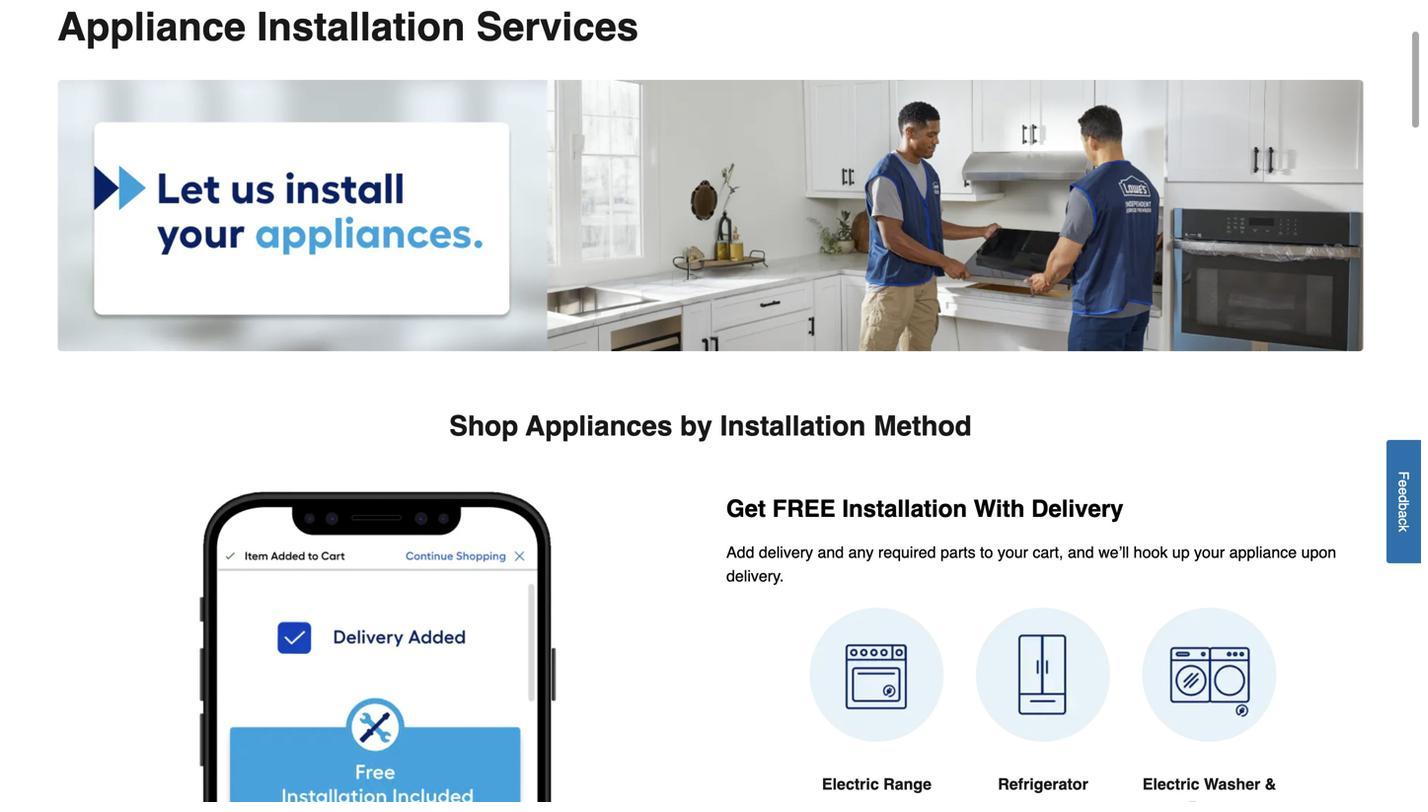 Task type: describe. For each thing, give the bounding box(es) containing it.
method
[[874, 410, 972, 442]]

f e e d b a c k button
[[1387, 440, 1421, 563]]

add delivery and any required parts to your cart, and we'll hook up your appliance upon delivery.
[[726, 543, 1337, 585]]

2 and from the left
[[1068, 543, 1094, 561]]

delivery.
[[726, 567, 784, 585]]

shop appliances by installation method
[[449, 410, 972, 442]]

shop
[[449, 410, 518, 442]]

2 e from the top
[[1396, 488, 1412, 495]]

range
[[884, 775, 932, 793]]

delivery
[[1032, 495, 1124, 522]]

an icon of a range. image
[[810, 608, 944, 743]]

washer
[[1204, 775, 1261, 793]]

refrigerator
[[998, 775, 1088, 793]]

electric for electric washer & dryer
[[1143, 775, 1200, 793]]

b
[[1396, 503, 1412, 511]]

parts
[[941, 543, 976, 561]]

a
[[1396, 511, 1412, 518]]

any
[[848, 543, 874, 561]]

electric range
[[822, 775, 932, 793]]

up
[[1172, 543, 1190, 561]]

add
[[726, 543, 755, 561]]

1 vertical spatial installation
[[720, 410, 866, 442]]

appliance
[[1229, 543, 1297, 561]]

2 vertical spatial installation
[[842, 495, 967, 522]]

electric range link
[[810, 608, 944, 802]]

an icon of a refrigerator. image
[[976, 608, 1111, 743]]

appliances
[[526, 410, 673, 442]]

required
[[878, 543, 936, 561]]

let us install your appliances. image
[[57, 80, 1364, 351]]

an icon of a washer and dryer. image
[[1142, 608, 1277, 743]]

services
[[476, 4, 639, 49]]

c
[[1396, 518, 1412, 525]]



Task type: locate. For each thing, give the bounding box(es) containing it.
and
[[818, 543, 844, 561], [1068, 543, 1094, 561]]

electric
[[822, 775, 879, 793], [1143, 775, 1200, 793]]

f
[[1396, 471, 1412, 480]]

0 vertical spatial installation
[[257, 4, 465, 49]]

electric left range
[[822, 775, 879, 793]]

hook
[[1134, 543, 1168, 561]]

1 horizontal spatial and
[[1068, 543, 1094, 561]]

1 horizontal spatial your
[[1194, 543, 1225, 561]]

1 e from the top
[[1396, 480, 1412, 488]]

a phone screen with delivery added and free installation included messages. image
[[61, 477, 695, 802]]

electric up dryer
[[1143, 775, 1200, 793]]

electric inside electric washer & dryer
[[1143, 775, 1200, 793]]

to
[[980, 543, 993, 561]]

your right up
[[1194, 543, 1225, 561]]

1 horizontal spatial electric
[[1143, 775, 1200, 793]]

2 electric from the left
[[1143, 775, 1200, 793]]

cart,
[[1033, 543, 1064, 561]]

k
[[1396, 525, 1412, 532]]

by
[[680, 410, 712, 442]]

d
[[1396, 495, 1412, 503]]

delivery
[[759, 543, 813, 561]]

f e e d b a c k
[[1396, 471, 1412, 532]]

refrigerator link
[[976, 608, 1111, 802]]

get free installation with delivery
[[726, 495, 1124, 522]]

with
[[974, 495, 1025, 522]]

and left any
[[818, 543, 844, 561]]

e up d
[[1396, 480, 1412, 488]]

0 horizontal spatial and
[[818, 543, 844, 561]]

electric washer & dryer
[[1143, 775, 1276, 802]]

we'll
[[1099, 543, 1129, 561]]

1 and from the left
[[818, 543, 844, 561]]

appliance installation services
[[57, 4, 639, 49]]

get
[[726, 495, 766, 522]]

2 your from the left
[[1194, 543, 1225, 561]]

e
[[1396, 480, 1412, 488], [1396, 488, 1412, 495]]

installation
[[257, 4, 465, 49], [720, 410, 866, 442], [842, 495, 967, 522]]

e up b
[[1396, 488, 1412, 495]]

0 horizontal spatial your
[[998, 543, 1028, 561]]

1 your from the left
[[998, 543, 1028, 561]]

electric washer & dryer link
[[1142, 608, 1277, 802]]

1 electric from the left
[[822, 775, 879, 793]]

your
[[998, 543, 1028, 561], [1194, 543, 1225, 561]]

and left 'we'll'
[[1068, 543, 1094, 561]]

free
[[772, 495, 836, 522]]

your right to
[[998, 543, 1028, 561]]

&
[[1265, 775, 1276, 793]]

electric for electric range
[[822, 775, 879, 793]]

appliance
[[57, 4, 246, 49]]

dryer
[[1189, 799, 1230, 802]]

0 horizontal spatial electric
[[822, 775, 879, 793]]

upon
[[1301, 543, 1337, 561]]



Task type: vqa. For each thing, say whether or not it's contained in the screenshot.
diy
no



